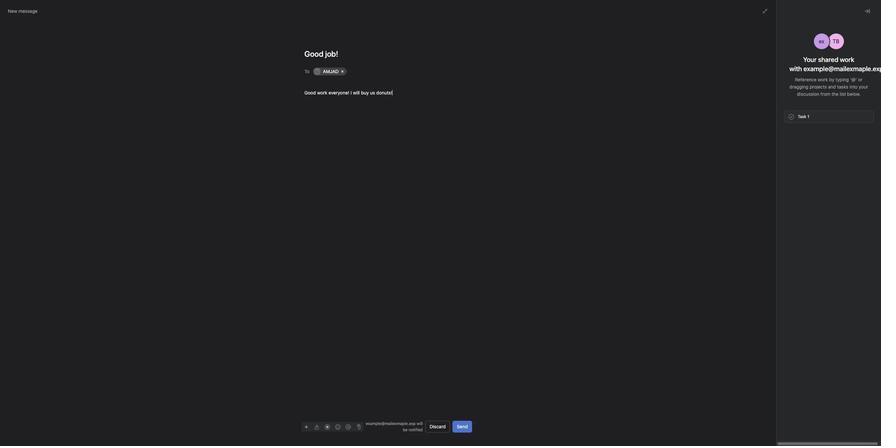Task type: locate. For each thing, give the bounding box(es) containing it.
send right discard
[[457, 424, 468, 429]]

no
[[333, 75, 338, 81]]

work right good
[[317, 90, 327, 95]]

1 vertical spatial to
[[805, 163, 810, 169]]

now,
[[818, 97, 828, 103]]

minutes
[[771, 238, 786, 243]]

send up track is falling button
[[768, 163, 780, 169]]

0 vertical spatial will
[[353, 90, 360, 95]]

and inside reference work by typing '@' or dragging projects and tasks into your discussion from the list below.
[[829, 84, 837, 90]]

tyler inside first update tyler black
[[768, 213, 778, 218]]

falling
[[788, 180, 802, 186]]

black up now
[[790, 110, 802, 115]]

will left buy
[[353, 90, 360, 95]]

the left origin
[[781, 90, 788, 96]]

work up with example@mailexmaple.exp
[[841, 56, 855, 63]]

black down update
[[780, 213, 791, 218]]

from
[[821, 91, 831, 97]]

to
[[305, 68, 310, 74]]

is inside summary what is the origin of halloween? it's november, let's go to the next thing now, we're at risk!
[[777, 90, 780, 96]]

1 vertical spatial will
[[417, 421, 423, 426]]

the up we're
[[833, 91, 839, 97]]

1 vertical spatial send
[[457, 424, 468, 429]]

reference
[[796, 77, 817, 82]]

tyler
[[778, 110, 789, 115], [768, 188, 778, 194], [768, 213, 778, 218], [768, 273, 778, 278]]

1 horizontal spatial message
[[781, 163, 803, 169]]

go
[[775, 97, 781, 103]]

tyler inside project created tyler black
[[768, 273, 778, 278]]

1 horizontal spatial to
[[805, 163, 810, 169]]

task 1
[[799, 114, 810, 119]]

projects
[[810, 84, 828, 90]]

1 horizontal spatial is
[[782, 180, 786, 186]]

new message
[[8, 8, 38, 14]]

message
[[19, 8, 38, 14], [781, 163, 803, 169]]

tyler black link up now
[[778, 110, 802, 115]]

send inside button
[[457, 424, 468, 429]]

list
[[841, 91, 847, 97]]

0 horizontal spatial send
[[457, 424, 468, 429]]

tasks
[[838, 84, 849, 90]]

and
[[324, 75, 332, 81], [829, 84, 837, 90], [778, 230, 787, 236]]

to
[[782, 97, 786, 103], [805, 163, 810, 169]]

1
[[808, 114, 810, 119]]

first update button
[[768, 205, 820, 211]]

0 vertical spatial example@mailexmaple.exp
[[788, 230, 854, 236]]

first update tyler black
[[768, 205, 797, 218]]

i right the everyone!
[[351, 90, 352, 95]]

send button
[[453, 421, 472, 433]]

project created tyler black
[[768, 265, 805, 278]]

and up 'it's'
[[829, 84, 837, 90]]

0 horizontal spatial is
[[777, 90, 780, 96]]

minimize image
[[763, 9, 768, 14]]

work for good work everyone! i will buy us donuts!
[[317, 90, 327, 95]]

you
[[768, 230, 777, 236]]

0 horizontal spatial will
[[353, 90, 360, 95]]

you and example@mailexmaple.exp joined button
[[768, 230, 870, 236]]

is inside track is falling tyler black
[[782, 180, 786, 186]]

tyler up first
[[768, 188, 778, 194]]

your
[[860, 84, 869, 90]]

0 vertical spatial track
[[765, 72, 779, 78]]

your shared work with example@mailexmaple.exp
[[790, 56, 882, 72]]

0 vertical spatial ex
[[820, 38, 825, 44]]

us
[[370, 90, 375, 95]]

0 vertical spatial to
[[782, 97, 786, 103]]

is
[[777, 90, 780, 96], [782, 180, 786, 186]]

the
[[781, 90, 788, 96], [833, 91, 839, 97], [788, 97, 794, 103]]

and inside you and example@mailexmaple.exp joined 8 minutes ago
[[778, 230, 787, 236]]

is left falling
[[782, 180, 786, 186]]

1 horizontal spatial work
[[819, 77, 829, 82]]

tyler black link for project created
[[768, 273, 791, 278]]

track inside track is falling tyler black
[[768, 180, 781, 186]]

track left falling
[[768, 180, 781, 186]]

2 vertical spatial and
[[778, 230, 787, 236]]

1 vertical spatial message
[[781, 163, 803, 169]]

by
[[830, 77, 835, 82]]

work
[[841, 56, 855, 63], [819, 77, 829, 82], [317, 90, 327, 95]]

of
[[803, 90, 807, 96]]

ex down minutes
[[778, 247, 783, 252]]

send for send
[[457, 424, 468, 429]]

0 vertical spatial send
[[768, 163, 780, 169]]

origin
[[789, 90, 801, 96]]

0 horizontal spatial to
[[782, 97, 786, 103]]

tyler down project created
[[768, 273, 778, 278]]

expect
[[295, 75, 309, 81]]

0 vertical spatial work
[[841, 56, 855, 63]]

will
[[353, 90, 360, 95], [417, 421, 423, 426]]

record a video image
[[325, 424, 330, 430]]

0 vertical spatial and
[[324, 75, 332, 81]]

ex left tb
[[820, 38, 825, 44]]

0 horizontal spatial example@mailexmaple.exp
[[366, 421, 416, 426]]

or
[[859, 77, 863, 82]]

discussion
[[798, 91, 820, 97]]

track up summary
[[765, 72, 779, 78]]

new
[[8, 8, 17, 14]]

ex
[[820, 38, 825, 44], [778, 247, 783, 252]]

just
[[778, 116, 786, 121]]

we're
[[829, 97, 840, 103]]

good work everyone! i will buy us donuts!
[[305, 90, 393, 95]]

summary what is the origin of halloween? it's november, let's go to the next thing now, we're at risk!
[[765, 83, 865, 103]]

0 vertical spatial is
[[777, 90, 780, 96]]

1 vertical spatial ex
[[778, 247, 783, 252]]

tyler black link down first
[[768, 213, 791, 218]]

1 vertical spatial example@mailexmaple.exp
[[366, 421, 416, 426]]

Project description title text field
[[288, 56, 359, 70]]

amjad
[[323, 69, 339, 74]]

example@mailexmaple.exp inside example@mailexmaple.exp will be notified
[[366, 421, 416, 426]]

track
[[765, 72, 779, 78], [768, 180, 781, 186]]

1 vertical spatial is
[[782, 180, 786, 186]]

and down amjad
[[324, 75, 332, 81]]

to inside summary what is the origin of halloween? it's november, let's go to the next thing now, we're at risk!
[[782, 97, 786, 103]]

example@mailexmaple.exp
[[788, 230, 854, 236], [366, 421, 416, 426]]

black inside tyler black just now
[[790, 110, 802, 115]]

hide sidebar image
[[9, 5, 14, 10]]

work inside reference work by typing '@' or dragging projects and tasks into your discussion from the list below.
[[819, 77, 829, 82]]

1 horizontal spatial and
[[778, 230, 787, 236]]

insert an object image
[[305, 425, 308, 429]]

i
[[292, 75, 294, 81], [351, 90, 352, 95]]

0 horizontal spatial message
[[19, 8, 38, 14]]

is up go
[[777, 90, 780, 96]]

1 horizontal spatial ex
[[820, 38, 825, 44]]

0 vertical spatial message
[[19, 8, 38, 14]]

0 horizontal spatial i
[[292, 75, 294, 81]]

1 horizontal spatial will
[[417, 421, 423, 426]]

0 horizontal spatial work
[[317, 90, 327, 95]]

will inside example@mailexmaple.exp will be notified
[[417, 421, 423, 426]]

tyler black link down project created
[[768, 273, 791, 278]]

black
[[790, 110, 802, 115], [780, 188, 791, 194], [780, 213, 791, 218], [780, 273, 791, 278]]

at mention image
[[346, 424, 351, 430]]

discard button
[[426, 421, 450, 433]]

send
[[768, 163, 780, 169], [457, 424, 468, 429]]

halloween?
[[808, 90, 832, 96]]

example@mailexmaple.exp up be
[[366, 421, 416, 426]]

at risk
[[760, 50, 778, 57]]

to right go
[[782, 97, 786, 103]]

amjad cell
[[314, 68, 347, 75]]

and up minutes
[[778, 230, 787, 236]]

to left "members"
[[805, 163, 810, 169]]

0 horizontal spatial and
[[324, 75, 332, 81]]

donuts!
[[377, 90, 393, 95]]

tyler black link for track
[[768, 188, 791, 194]]

i left 'expect'
[[292, 75, 294, 81]]

message right new on the left top of page
[[19, 8, 38, 14]]

message up falling
[[781, 163, 803, 169]]

track is falling tyler black
[[768, 180, 802, 194]]

track for track is falling
[[765, 72, 779, 78]]

will up 'notified'
[[417, 421, 423, 426]]

2 horizontal spatial and
[[829, 84, 837, 90]]

work up projects
[[819, 77, 829, 82]]

tb
[[834, 38, 840, 44]]

black down project created
[[780, 273, 791, 278]]

the down origin
[[788, 97, 794, 103]]

tyler down first
[[768, 213, 778, 218]]

0 horizontal spatial ex
[[778, 247, 783, 252]]

1 vertical spatial and
[[829, 84, 837, 90]]

Add subject text field
[[297, 49, 480, 59]]

dragging
[[790, 84, 809, 90]]

track is falling button
[[768, 180, 811, 186]]

track inside the latest status update element
[[765, 72, 779, 78]]

1 vertical spatial track
[[768, 180, 781, 186]]

example@mailexmaple.exp will be notified
[[366, 421, 423, 432]]

your
[[804, 56, 817, 63]]

toolbar
[[302, 422, 354, 431]]

send message to members
[[768, 163, 834, 169]]

example@mailexmaple.exp up ago
[[788, 230, 854, 236]]

black down track is falling button
[[780, 188, 791, 194]]

at
[[842, 97, 846, 103]]

joined
[[856, 230, 870, 236]]

formatting image
[[314, 424, 320, 430]]

black inside first update tyler black
[[780, 213, 791, 218]]

2 horizontal spatial work
[[841, 56, 855, 63]]

summary
[[765, 83, 787, 89]]

1 vertical spatial i
[[351, 90, 352, 95]]

be
[[403, 427, 408, 432]]

discard
[[430, 424, 446, 429]]

tyler black link down track is falling button
[[768, 188, 791, 194]]

1 horizontal spatial send
[[768, 163, 780, 169]]

1 vertical spatial work
[[819, 77, 829, 82]]

tyler up just
[[778, 110, 789, 115]]

1 horizontal spatial example@mailexmaple.exp
[[788, 230, 854, 236]]

buy
[[361, 90, 369, 95]]

2 vertical spatial work
[[317, 90, 327, 95]]



Task type: vqa. For each thing, say whether or not it's contained in the screenshot.
Project created Tyler Black
yes



Task type: describe. For each thing, give the bounding box(es) containing it.
track is falling
[[765, 72, 800, 78]]

below.
[[848, 91, 862, 97]]

everyone!
[[329, 90, 350, 95]]

emoji image
[[335, 424, 341, 430]]

work for reference work by typing '@' or dragging projects and tasks into your discussion from the list below.
[[819, 77, 829, 82]]

task
[[799, 114, 807, 119]]

0 vertical spatial i
[[292, 75, 294, 81]]

is falling
[[780, 72, 800, 78]]

november,
[[841, 90, 863, 96]]

send for send message to members
[[768, 163, 780, 169]]

message for new
[[19, 8, 38, 14]]

less!
[[339, 75, 349, 81]]

first
[[768, 205, 778, 211]]

tyler black link for first
[[768, 213, 791, 218]]

tyler black just now
[[778, 110, 802, 121]]

i expect 100% and no less!
[[292, 75, 349, 81]]

notified
[[409, 427, 423, 432]]

1 horizontal spatial i
[[351, 90, 352, 95]]

tyler inside tyler black just now
[[778, 110, 789, 115]]

risk!
[[847, 97, 856, 103]]

track for track is falling tyler black
[[768, 180, 781, 186]]

ago
[[787, 238, 794, 243]]

amjad row
[[314, 67, 471, 77]]

thing
[[806, 97, 817, 103]]

let's
[[765, 97, 774, 103]]

black inside project created tyler black
[[780, 273, 791, 278]]

add another team, project, or person image
[[351, 70, 355, 73]]

close image
[[866, 9, 871, 14]]

now
[[787, 116, 795, 121]]

reference work by typing '@' or dragging projects and tasks into your discussion from the list below.
[[790, 77, 869, 97]]

8
[[768, 238, 770, 243]]

project created
[[768, 265, 805, 271]]

you and example@mailexmaple.exp joined 8 minutes ago
[[768, 230, 870, 243]]

what
[[765, 90, 775, 96]]

tyler black link inside the latest status update element
[[778, 110, 802, 115]]

into
[[850, 84, 858, 90]]

latest status update element
[[760, 64, 874, 127]]

update
[[780, 205, 797, 211]]

'@'
[[851, 77, 858, 82]]

it's
[[833, 90, 839, 96]]

example@mailexmaple.exp inside you and example@mailexmaple.exp joined 8 minutes ago
[[788, 230, 854, 236]]

good
[[305, 90, 316, 95]]

work inside your shared work with example@mailexmaple.exp
[[841, 56, 855, 63]]

the inside reference work by typing '@' or dragging projects and tasks into your discussion from the list below.
[[833, 91, 839, 97]]

message for send
[[781, 163, 803, 169]]

next
[[796, 97, 805, 103]]

tyler inside track is falling tyler black
[[768, 188, 778, 194]]

shared
[[819, 56, 839, 63]]

typing
[[836, 77, 850, 82]]

good job!
[[785, 435, 806, 441]]

with example@mailexmaple.exp
[[790, 65, 882, 72]]

send message to members button
[[768, 163, 834, 169]]

black inside track is falling tyler black
[[780, 188, 791, 194]]

100%
[[310, 75, 322, 81]]

members
[[811, 163, 834, 169]]



